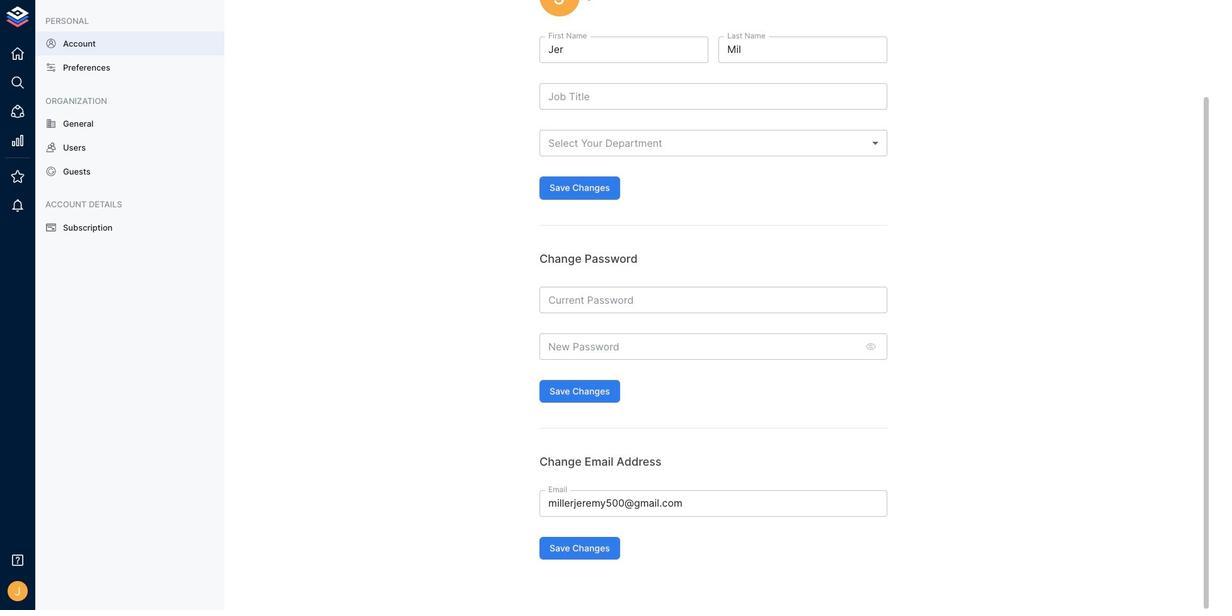 Task type: vqa. For each thing, say whether or not it's contained in the screenshot.
4th THE HELP image from the top of the page
no



Task type: locate. For each thing, give the bounding box(es) containing it.
1 password password field from the top
[[540, 287, 888, 313]]

Password password field
[[540, 287, 888, 313], [540, 333, 859, 360]]

0 vertical spatial password password field
[[540, 287, 888, 313]]

None field
[[540, 130, 888, 156]]

you@example.com text field
[[540, 490, 888, 517]]

1 vertical spatial password password field
[[540, 333, 859, 360]]



Task type: describe. For each thing, give the bounding box(es) containing it.
John text field
[[540, 37, 709, 63]]

2 password password field from the top
[[540, 333, 859, 360]]

Doe text field
[[719, 37, 888, 63]]

CEO text field
[[540, 83, 888, 110]]



